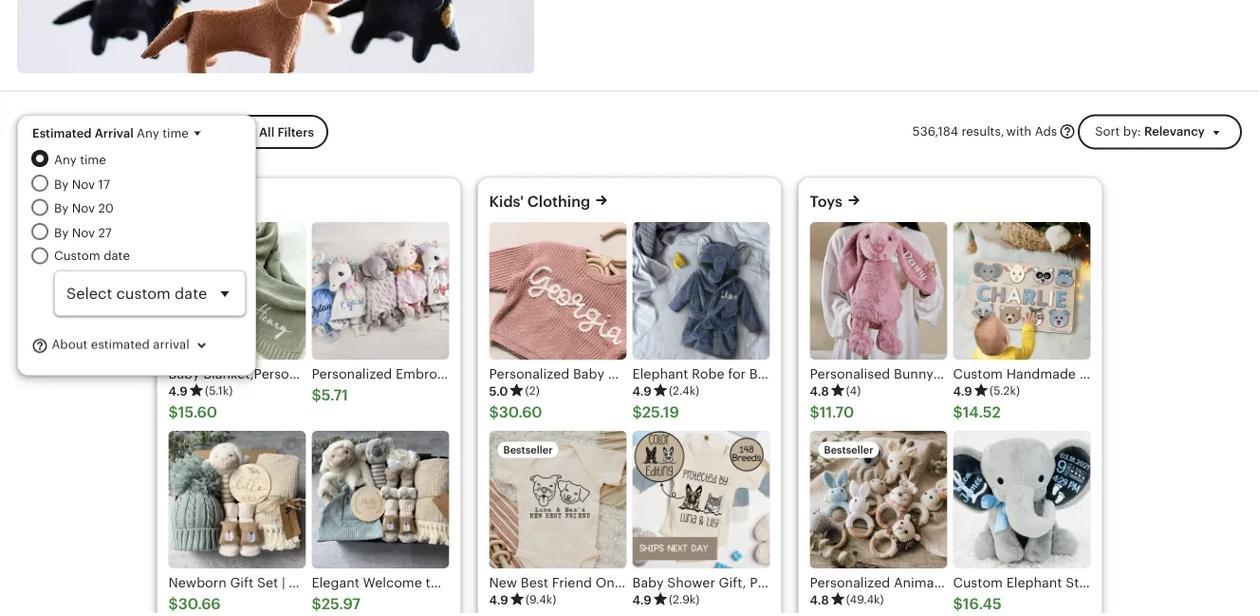 Task type: locate. For each thing, give the bounding box(es) containing it.
by for by nov 20
[[54, 201, 69, 215]]

536,184 results,
[[913, 124, 1005, 139]]

by down by nov 17
[[54, 201, 69, 215]]

with
[[1007, 124, 1032, 139]]

1 by from the top
[[54, 177, 69, 191]]

(9.4k)
[[526, 593, 556, 606]]

1 horizontal spatial bestseller
[[824, 444, 874, 456]]

15.60
[[178, 403, 217, 420]]

time up by nov 17
[[80, 153, 106, 167]]

1 vertical spatial any
[[54, 153, 77, 167]]

4.9
[[168, 384, 188, 398], [633, 384, 652, 398], [953, 384, 973, 398], [489, 593, 509, 607], [633, 593, 652, 607]]

2 4.8 from the top
[[810, 593, 829, 607]]

by
[[54, 177, 69, 191], [54, 201, 69, 215], [54, 225, 69, 240]]

4.8 up $ 11.70
[[810, 384, 829, 398]]

0 horizontal spatial time
[[80, 153, 106, 167]]

nov left 20
[[72, 201, 95, 215]]

4.9 up $ 14.52
[[953, 384, 973, 398]]

0 horizontal spatial any
[[54, 153, 77, 167]]

nov left the 27
[[72, 225, 95, 240]]

4.9 up '$ 15.60'
[[168, 384, 188, 398]]

2 by from the top
[[54, 201, 69, 215]]

any down estimated
[[54, 153, 77, 167]]

$ for 15.60
[[168, 403, 178, 420]]

(2.4k)
[[669, 384, 700, 397]]

4.9 left the (9.4k)
[[489, 593, 509, 607]]

estimated arrival any time
[[32, 126, 189, 140]]

bestseller down 11.70
[[824, 444, 874, 456]]

0 vertical spatial 4.8
[[810, 384, 829, 398]]

1 nov from the top
[[72, 177, 95, 191]]

1 vertical spatial nov
[[72, 201, 95, 215]]

1 horizontal spatial time
[[162, 126, 189, 140]]

1 vertical spatial 4.8
[[810, 593, 829, 607]]

0 vertical spatial by
[[54, 177, 69, 191]]

4.8
[[810, 384, 829, 398], [810, 593, 829, 607]]

any up any time link
[[137, 126, 159, 140]]

by nov 17
[[54, 177, 110, 191]]

time up any time link
[[162, 126, 189, 140]]

by down any time
[[54, 177, 69, 191]]

0 vertical spatial time
[[162, 126, 189, 140]]

3 by from the top
[[54, 225, 69, 240]]

4.8 for (4)
[[810, 384, 829, 398]]

$ for 11.70
[[810, 403, 820, 420]]

sort
[[1095, 124, 1120, 139]]

sort by: relevancy
[[1095, 124, 1205, 139]]

$ 5.71
[[312, 386, 348, 403]]

16.45
[[963, 595, 1002, 612]]

(49.4k)
[[846, 593, 884, 606]]

0 horizontal spatial bestseller
[[503, 444, 553, 456]]

2 vertical spatial nov
[[72, 225, 95, 240]]

1 4.8 from the top
[[810, 384, 829, 398]]

bestseller down 30.60
[[503, 444, 553, 456]]

bestseller
[[503, 444, 553, 456], [824, 444, 874, 456]]

$
[[312, 386, 321, 403], [168, 403, 178, 420], [489, 403, 499, 420], [633, 403, 642, 420], [810, 403, 820, 420], [953, 403, 963, 420], [168, 595, 178, 612], [312, 595, 321, 612], [953, 595, 963, 612]]

$ for 14.52
[[953, 403, 963, 420]]

estimated
[[91, 338, 150, 352]]

nov for 27
[[72, 225, 95, 240]]

elephant robe for baby boys, baby bath robe, baby robe with ears, boy baby bathrobe, elephant baby shower gift, elephant baby robe with name image
[[633, 222, 770, 360]]

1 horizontal spatial any
[[137, 126, 159, 140]]

toys
[[810, 193, 843, 210]]

by nov 27 link
[[54, 223, 246, 242]]

all filters
[[259, 125, 314, 139]]

4.9 up $ 25.19
[[633, 384, 652, 398]]

$ for 25.19
[[633, 403, 642, 420]]

(2.9k)
[[669, 593, 700, 606]]

536,184
[[913, 124, 958, 139]]

4.8 left the (49.4k)
[[810, 593, 829, 607]]

2 vertical spatial by
[[54, 225, 69, 240]]

by nov 20
[[54, 201, 114, 215]]

by:
[[1124, 124, 1141, 139]]

$ 11.70
[[810, 403, 854, 420]]

27
[[98, 225, 112, 240]]

$ 15.60
[[168, 403, 217, 420]]

time
[[162, 126, 189, 140], [80, 153, 106, 167]]

nov
[[72, 177, 95, 191], [72, 201, 95, 215], [72, 225, 95, 240]]

newborn gift set | baby boy and girl gift | baby gift box for newborns | baby shower present image
[[168, 431, 306, 569]]

any
[[137, 126, 159, 140], [54, 153, 77, 167]]

1 vertical spatial by
[[54, 201, 69, 215]]

25.97
[[321, 595, 361, 612]]

3 nov from the top
[[72, 225, 95, 240]]

1 vertical spatial time
[[80, 153, 106, 167]]

0 vertical spatial nov
[[72, 177, 95, 191]]

4.9 for 25.19
[[633, 384, 652, 398]]

5.71
[[321, 386, 348, 403]]

results,
[[962, 124, 1005, 139]]

1 bestseller from the left
[[503, 444, 553, 456]]

kids'
[[489, 193, 524, 210]]

personalized baby sweater: exquisitely handcrafted name & monogram | timeless keepsake for baby image
[[489, 222, 627, 360]]

2 nov from the top
[[72, 201, 95, 215]]

any time
[[54, 153, 106, 167]]

nov left 17
[[72, 177, 95, 191]]

by up custom
[[54, 225, 69, 240]]

all filters button
[[225, 115, 328, 149]]

$ 14.52
[[953, 403, 1001, 420]]

filters
[[277, 125, 314, 139]]

2 bestseller from the left
[[824, 444, 874, 456]]

ads
[[1035, 124, 1057, 139]]



Task type: describe. For each thing, give the bounding box(es) containing it.
0 vertical spatial any
[[137, 126, 159, 140]]

(5.1k)
[[205, 384, 233, 397]]

by nov 17 link
[[54, 174, 246, 193]]

toys link
[[810, 193, 843, 210]]

25.19
[[642, 403, 679, 420]]

any inside select an estimated delivery date option group
[[54, 153, 77, 167]]

new best friend onesie®, protected by dog onesie®, personalized dog name onesie®, dog name onesie®, baby shower gift, newborn baby gift image
[[489, 431, 627, 569]]

by for by nov 27
[[54, 225, 69, 240]]

personalized animal crochet rattle | baby shower gift | custom wooden baby rattle | crochet rattle toy | newborn gift for christmas image
[[810, 431, 948, 569]]

$ 30.66
[[168, 595, 221, 612]]

5.0
[[489, 384, 508, 398]]

17
[[98, 177, 110, 191]]

custom elephant stuffed animal - the perfect baby shower and newborn gift, birth announcement, and warm welcome for the new baby image
[[953, 431, 1091, 569]]

custom
[[54, 249, 100, 263]]

any time link
[[54, 150, 246, 169]]

bestseller for $ 30.60
[[503, 444, 553, 456]]

custom date
[[54, 249, 130, 263]]

by nov 27
[[54, 225, 112, 240]]

personalised bunny rabbit plush toy,custom embroidered bunny rabbit,monogrammed bunny rabbit plush,bunny soft toy,flower girl proposal gift image
[[810, 222, 948, 360]]

30.66
[[178, 595, 221, 612]]

by nov 20 link
[[54, 199, 246, 217]]

select an estimated delivery date option group
[[31, 150, 246, 316]]

date
[[104, 249, 130, 263]]

$ 25.97
[[312, 595, 361, 612]]

$ 30.60
[[489, 403, 543, 420]]

arrival
[[153, 338, 189, 352]]

about estimated arrival button
[[31, 327, 226, 363]]

relevancy
[[1144, 124, 1205, 139]]

20
[[98, 201, 114, 215]]

bestseller for $ 11.70
[[824, 444, 874, 456]]

clothing
[[528, 193, 590, 210]]

about
[[52, 338, 88, 352]]

4.8 for (49.4k)
[[810, 593, 829, 607]]

(2)
[[525, 384, 540, 397]]

4.9 left (2.9k)
[[633, 593, 652, 607]]

nov for 20
[[72, 201, 95, 215]]

4.9 for 14.52
[[953, 384, 973, 398]]

estimated
[[32, 126, 92, 140]]

arrival
[[95, 126, 134, 140]]

by for by nov 17
[[54, 177, 69, 191]]

11.70
[[820, 403, 854, 420]]

$ for 25.97
[[312, 595, 321, 612]]

with ads
[[1007, 124, 1057, 139]]

4.9 for 15.60
[[168, 384, 188, 398]]

personalized embroidered baby shower gifts,personalized baby comforter blankets,custom baby shower gifts,baby gifts for new moms,baby gifts image
[[312, 222, 449, 360]]

(4)
[[846, 384, 861, 397]]

custom handmade name puzzle with animals, personalized birthday gift for kids, christmas gifts for toddlers, unique new baby gift, wood toy image
[[953, 222, 1091, 360]]

baby shower gift, protected by pets onesie®, custom dogs and cats onesie®, personalized baby gift, custom dog and cat breeds, baby gift. image
[[633, 431, 770, 569]]

$ 25.19
[[633, 403, 679, 420]]

time inside select an estimated delivery date option group
[[80, 153, 106, 167]]

elegant welcome to the world baby gifts - perfect for baby boys and baby girls image
[[312, 431, 449, 569]]

(5.2k)
[[990, 384, 1020, 397]]

30.60
[[499, 403, 543, 420]]

kids' clothing link
[[489, 193, 590, 210]]

$ for 16.45
[[953, 595, 963, 612]]

baby blanket,personalized embroidered name,stroller blanket,newborn baby gift ,soft breathable cotton knit, baby shower gift image
[[168, 222, 306, 360]]

kids' clothing
[[489, 193, 590, 210]]

14.52
[[963, 403, 1001, 420]]

all
[[259, 125, 275, 139]]

$ for 30.60
[[489, 403, 499, 420]]

$ for 5.71
[[312, 386, 321, 403]]

$ for 30.66
[[168, 595, 178, 612]]

about estimated arrival
[[48, 338, 189, 352]]

$ 16.45
[[953, 595, 1002, 612]]

nov for 17
[[72, 177, 95, 191]]



Task type: vqa. For each thing, say whether or not it's contained in the screenshot.
About estimated arrival
yes



